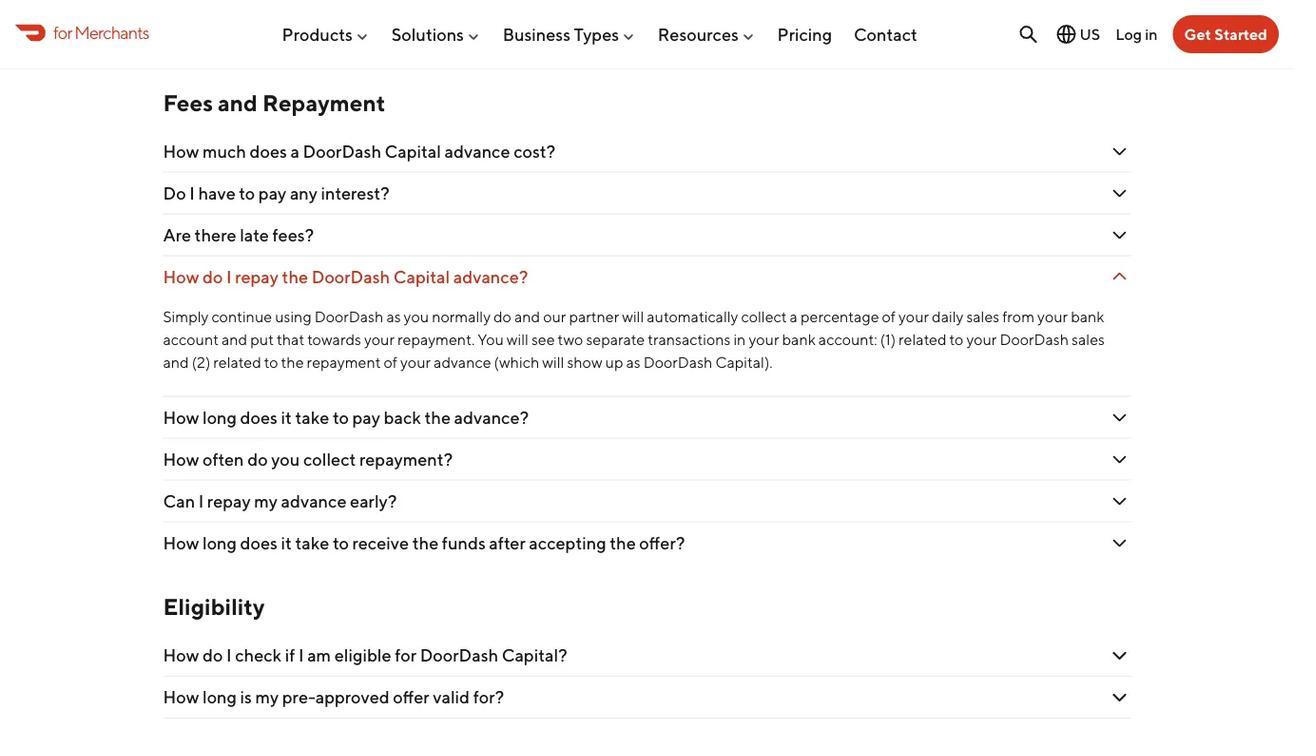 Task type: locate. For each thing, give the bounding box(es) containing it.
how
[[163, 141, 199, 162], [163, 267, 199, 287], [163, 408, 199, 428], [163, 450, 199, 470], [163, 533, 199, 554], [163, 646, 199, 667], [163, 688, 199, 708]]

to left receive
[[333, 533, 349, 554]]

how for how long does it take to receive the funds after accepting the offer?
[[163, 533, 199, 554]]

collect
[[742, 308, 787, 326], [303, 450, 356, 470]]

0 horizontal spatial collect
[[303, 450, 356, 470]]

bank
[[1071, 308, 1105, 326], [782, 331, 816, 349]]

6 how from the top
[[163, 646, 199, 667]]

how for how often do you collect repayment?
[[163, 450, 199, 470]]

products
[[282, 24, 353, 44]]

account:
[[819, 331, 878, 349]]

0 vertical spatial bank
[[1071, 308, 1105, 326]]

for?
[[473, 688, 504, 708]]

0 vertical spatial related
[[899, 331, 947, 349]]

repay down 'late'
[[235, 267, 279, 287]]

1 vertical spatial take
[[295, 533, 330, 554]]

will up the (which
[[507, 331, 529, 349]]

will up separate
[[622, 308, 644, 326]]

to down put
[[264, 354, 278, 372]]

2 how from the top
[[163, 267, 199, 287]]

how long is my pre-approved offer valid for?
[[163, 688, 504, 708]]

you up repayment.
[[404, 308, 429, 326]]

does for how long does it take to receive the funds after accepting the offer?
[[240, 533, 278, 554]]

a up any
[[291, 141, 300, 162]]

that
[[277, 331, 305, 349]]

4 how from the top
[[163, 450, 199, 470]]

2 it from the top
[[281, 533, 292, 554]]

take for receive
[[295, 533, 330, 554]]

your up capital).
[[749, 331, 780, 349]]

repay
[[235, 267, 279, 287], [207, 491, 251, 512]]

and left (2)
[[163, 354, 189, 372]]

related down put
[[213, 354, 261, 372]]

1 how from the top
[[163, 141, 199, 162]]

how for how long is my pre-approved offer valid for?
[[163, 688, 199, 708]]

2 vertical spatial advance
[[281, 491, 347, 512]]

the down that
[[281, 354, 304, 372]]

0 vertical spatial it
[[281, 408, 292, 428]]

0 vertical spatial of
[[882, 308, 896, 326]]

5 how from the top
[[163, 533, 199, 554]]

does
[[250, 141, 287, 162], [240, 408, 278, 428], [240, 533, 278, 554]]

repay down often
[[207, 491, 251, 512]]

0 vertical spatial repay
[[235, 267, 279, 287]]

0 horizontal spatial for
[[53, 22, 72, 43]]

0 vertical spatial sales
[[967, 308, 1000, 326]]

0 vertical spatial capital
[[385, 141, 441, 162]]

1 vertical spatial a
[[790, 308, 798, 326]]

0 vertical spatial is
[[211, 29, 222, 49]]

late
[[240, 225, 269, 246]]

interest?
[[321, 183, 390, 204]]

related down daily
[[899, 331, 947, 349]]

in up capital).
[[734, 331, 746, 349]]

of right repayment
[[384, 354, 398, 372]]

0 horizontal spatial bank
[[782, 331, 816, 349]]

as
[[387, 308, 401, 326], [627, 354, 641, 372]]

and left our
[[515, 308, 540, 326]]

your right (1)
[[967, 331, 997, 349]]

6 chevron down image from the top
[[1109, 645, 1132, 668]]

do inside simply continue using doordash as you normally do and our partner will automatically collect a percentage of your daily sales from your bank account and put that towards your repayment. you will see two separate transactions in your bank account: (1) related to your doordash sales and (2) related to the repayment of your advance (which will show up as doordash capital).
[[494, 308, 512, 326]]

1 it from the top
[[281, 408, 292, 428]]

you
[[404, 308, 429, 326], [271, 450, 300, 470]]

my left the pre-
[[255, 688, 279, 708]]

the up using
[[282, 267, 308, 287]]

receive
[[352, 533, 409, 554]]

merchants
[[74, 22, 149, 43]]

and
[[218, 89, 258, 117], [515, 308, 540, 326], [222, 331, 248, 349], [163, 354, 189, 372]]

2 take from the top
[[295, 533, 330, 554]]

how for how long does it take to pay back the advance?
[[163, 408, 199, 428]]

solutions link
[[392, 16, 481, 52]]

take up how often do you collect repayment?
[[295, 408, 330, 428]]

it
[[281, 408, 292, 428], [281, 533, 292, 554]]

1 horizontal spatial you
[[404, 308, 429, 326]]

1 vertical spatial repay
[[207, 491, 251, 512]]

0 horizontal spatial as
[[387, 308, 401, 326]]

using
[[275, 308, 312, 326]]

2 horizontal spatial will
[[622, 308, 644, 326]]

1 horizontal spatial of
[[882, 308, 896, 326]]

my for pre-
[[255, 688, 279, 708]]

2 chevron down image from the top
[[1109, 407, 1132, 430]]

0 vertical spatial you
[[404, 308, 429, 326]]

1 horizontal spatial sales
[[1072, 331, 1105, 349]]

1 vertical spatial my
[[255, 688, 279, 708]]

2 vertical spatial will
[[543, 354, 564, 372]]

a
[[291, 141, 300, 162], [790, 308, 798, 326]]

1 vertical spatial as
[[627, 354, 641, 372]]

(1)
[[881, 331, 896, 349]]

the left the funds
[[413, 533, 439, 554]]

how for how do i repay the doordash capital advance?
[[163, 267, 199, 287]]

1 vertical spatial in
[[734, 331, 746, 349]]

separate
[[586, 331, 645, 349]]

is down check
[[240, 688, 252, 708]]

0 horizontal spatial is
[[211, 29, 222, 49]]

take down can i repay my advance early? on the bottom left of page
[[295, 533, 330, 554]]

1 vertical spatial will
[[507, 331, 529, 349]]

the right the back
[[425, 408, 451, 428]]

0 horizontal spatial a
[[291, 141, 300, 162]]

from
[[1003, 308, 1035, 326]]

advance down repayment.
[[434, 354, 491, 372]]

2 long from the top
[[203, 533, 237, 554]]

related
[[899, 331, 947, 349], [213, 354, 261, 372]]

1 take from the top
[[295, 408, 330, 428]]

and down continue
[[222, 331, 248, 349]]

1 horizontal spatial in
[[1146, 25, 1158, 43]]

0 vertical spatial does
[[250, 141, 287, 162]]

(which
[[494, 354, 540, 372]]

does up often
[[240, 408, 278, 428]]

pay left any
[[259, 183, 287, 204]]

do up you
[[494, 308, 512, 326]]

1 long from the top
[[203, 408, 237, 428]]

check
[[235, 646, 282, 667]]

0 horizontal spatial pay
[[259, 183, 287, 204]]

daily
[[932, 308, 964, 326]]

long for how long is my pre-approved offer valid for?
[[203, 688, 237, 708]]

you inside simply continue using doordash as you normally do and our partner will automatically collect a percentage of your daily sales from your bank account and put that towards your repayment. you will see two separate transactions in your bank account: (1) related to your doordash sales and (2) related to the repayment of your advance (which will show up as doordash capital).
[[404, 308, 429, 326]]

for up offer
[[395, 646, 417, 667]]

you up can i repay my advance early? on the bottom left of page
[[271, 450, 300, 470]]

0 vertical spatial pay
[[259, 183, 287, 204]]

0 horizontal spatial in
[[734, 331, 746, 349]]

is
[[211, 29, 222, 49], [240, 688, 252, 708]]

any
[[290, 183, 318, 204]]

3 long from the top
[[203, 688, 237, 708]]

1 horizontal spatial bank
[[1071, 308, 1105, 326]]

the
[[282, 267, 308, 287], [281, 354, 304, 372], [425, 408, 451, 428], [413, 533, 439, 554], [610, 533, 636, 554]]

1 vertical spatial you
[[271, 450, 300, 470]]

3 how from the top
[[163, 408, 199, 428]]

advance?
[[454, 267, 528, 287], [454, 408, 529, 428]]

chevron down image for advance?
[[1109, 266, 1132, 289]]

solutions
[[392, 24, 464, 44]]

as up repayment.
[[387, 308, 401, 326]]

long
[[203, 408, 237, 428], [203, 533, 237, 554], [203, 688, 237, 708]]

pricing
[[778, 24, 833, 44]]

take for pay
[[295, 408, 330, 428]]

long for how long does it take to receive the funds after accepting the offer?
[[203, 533, 237, 554]]

do right often
[[247, 450, 268, 470]]

can
[[163, 491, 195, 512]]

sales
[[967, 308, 1000, 326], [1072, 331, 1105, 349]]

will down 'see'
[[543, 354, 564, 372]]

i left check
[[226, 646, 232, 667]]

7 how from the top
[[163, 688, 199, 708]]

advance? up normally
[[454, 267, 528, 287]]

accepting
[[529, 533, 607, 554]]

1 vertical spatial advance
[[434, 354, 491, 372]]

0 vertical spatial in
[[1146, 25, 1158, 43]]

offer
[[393, 688, 430, 708]]

advance
[[445, 141, 510, 162], [434, 354, 491, 372], [281, 491, 347, 512]]

long up often
[[203, 408, 237, 428]]

1 horizontal spatial collect
[[742, 308, 787, 326]]

1 vertical spatial is
[[240, 688, 252, 708]]

1 chevron down image from the top
[[1109, 28, 1132, 50]]

a left percentage
[[790, 308, 798, 326]]

continue
[[212, 308, 272, 326]]

capital?
[[502, 646, 568, 667]]

4 chevron down image from the top
[[1109, 224, 1132, 247]]

my down how often do you collect repayment?
[[254, 491, 278, 512]]

advance left cost?
[[445, 141, 510, 162]]

i
[[190, 183, 195, 204], [226, 267, 232, 287], [199, 491, 204, 512], [226, 646, 232, 667], [299, 646, 304, 667]]

1 vertical spatial it
[[281, 533, 292, 554]]

do
[[203, 267, 223, 287], [494, 308, 512, 326], [247, 450, 268, 470], [203, 646, 223, 667]]

advance? down the (which
[[454, 408, 529, 428]]

long up eligibility
[[203, 533, 237, 554]]

it down can i repay my advance early? on the bottom left of page
[[281, 533, 292, 554]]

0 horizontal spatial will
[[507, 331, 529, 349]]

advance down how often do you collect repayment?
[[281, 491, 347, 512]]

1 vertical spatial for
[[395, 646, 417, 667]]

what
[[163, 29, 207, 49]]

offer?
[[640, 533, 685, 554]]

0 vertical spatial collect
[[742, 308, 787, 326]]

get started
[[1185, 25, 1268, 43]]

capital up normally
[[394, 267, 450, 287]]

how often do you collect repayment?
[[163, 450, 456, 470]]

collect up capital).
[[742, 308, 787, 326]]

bank down percentage
[[782, 331, 816, 349]]

1 vertical spatial does
[[240, 408, 278, 428]]

advance inside simply continue using doordash as you normally do and our partner will automatically collect a percentage of your daily sales from your bank account and put that towards your repayment. you will see two separate transactions in your bank account: (1) related to your doordash sales and (2) related to the repayment of your advance (which will show up as doordash capital).
[[434, 354, 491, 372]]

is right what at the top left of the page
[[211, 29, 222, 49]]

pay left the back
[[352, 408, 380, 428]]

of up (1)
[[882, 308, 896, 326]]

your right from
[[1038, 308, 1068, 326]]

bank right from
[[1071, 308, 1105, 326]]

does up do i have to pay any interest?
[[250, 141, 287, 162]]

to up how often do you collect repayment?
[[333, 408, 349, 428]]

0 vertical spatial take
[[295, 408, 330, 428]]

doordash
[[303, 141, 381, 162], [312, 267, 390, 287], [315, 308, 384, 326], [1000, 331, 1069, 349], [644, 354, 713, 372], [420, 646, 499, 667]]

two
[[558, 331, 584, 349]]

1 vertical spatial of
[[384, 354, 398, 372]]

i up continue
[[226, 267, 232, 287]]

does down can i repay my advance early? on the bottom left of page
[[240, 533, 278, 554]]

chevron down image for back
[[1109, 407, 1132, 430]]

collect down the how long does it take to pay back the advance? at the bottom left of the page
[[303, 450, 356, 470]]

chevron down image
[[1109, 28, 1132, 50], [1109, 140, 1132, 163], [1109, 182, 1132, 205], [1109, 224, 1132, 247], [1109, 687, 1132, 710]]

0 vertical spatial as
[[387, 308, 401, 326]]

0 horizontal spatial related
[[213, 354, 261, 372]]

1 chevron down image from the top
[[1109, 266, 1132, 289]]

how for how much does a doordash capital advance cost?
[[163, 141, 199, 162]]

after
[[489, 533, 526, 554]]

2 vertical spatial long
[[203, 688, 237, 708]]

in inside simply continue using doordash as you normally do and our partner will automatically collect a percentage of your daily sales from your bank account and put that towards your repayment. you will see two separate transactions in your bank account: (1) related to your doordash sales and (2) related to the repayment of your advance (which will show up as doordash capital).
[[734, 331, 746, 349]]

for left merchants
[[53, 22, 72, 43]]

it up how often do you collect repayment?
[[281, 408, 292, 428]]

1 vertical spatial long
[[203, 533, 237, 554]]

0 vertical spatial long
[[203, 408, 237, 428]]

3 chevron down image from the top
[[1109, 182, 1132, 205]]

for merchants
[[53, 22, 149, 43]]

1 vertical spatial advance?
[[454, 408, 529, 428]]

chevron down image
[[1109, 266, 1132, 289], [1109, 407, 1132, 430], [1109, 449, 1132, 472], [1109, 491, 1132, 513], [1109, 532, 1132, 555], [1109, 645, 1132, 668]]

put
[[250, 331, 274, 349]]

are there late fees?
[[163, 225, 318, 246]]

globe line image
[[1055, 23, 1078, 46]]

1 horizontal spatial pay
[[352, 408, 380, 428]]

in right log on the top right
[[1146, 25, 1158, 43]]

capital up interest?
[[385, 141, 441, 162]]

chevron down image for advance
[[1109, 140, 1132, 163]]

as right up
[[627, 354, 641, 372]]

does for how much does a doordash capital advance cost?
[[250, 141, 287, 162]]

for
[[53, 22, 72, 43], [395, 646, 417, 667]]

0 vertical spatial for
[[53, 22, 72, 43]]

the left offer?
[[610, 533, 636, 554]]

to right have
[[239, 183, 255, 204]]

a inside simply continue using doordash as you normally do and our partner will automatically collect a percentage of your daily sales from your bank account and put that towards your repayment. you will see two separate transactions in your bank account: (1) related to your doordash sales and (2) related to the repayment of your advance (which will show up as doordash capital).
[[790, 308, 798, 326]]

5 chevron down image from the top
[[1109, 532, 1132, 555]]

2 vertical spatial does
[[240, 533, 278, 554]]

2 chevron down image from the top
[[1109, 140, 1132, 163]]

1 horizontal spatial a
[[790, 308, 798, 326]]

0 vertical spatial my
[[254, 491, 278, 512]]

do left check
[[203, 646, 223, 667]]

long down check
[[203, 688, 237, 708]]

1 horizontal spatial for
[[395, 646, 417, 667]]

do i have to pay any interest?
[[163, 183, 390, 204]]

1 horizontal spatial as
[[627, 354, 641, 372]]

5 chevron down image from the top
[[1109, 687, 1132, 710]]



Task type: vqa. For each thing, say whether or not it's contained in the screenshot.
you within Simply continue using DoorDash as you normally do and our partner will automatically collect a percentage of your daily sales from your bank account and put that towards your repayment. You will see two separate transactions in your bank account: (1) related to your DoorDash sales and (2) related to the repayment of your advance (which will show up as DoorDash Capital).
yes



Task type: describe. For each thing, give the bounding box(es) containing it.
am
[[307, 646, 331, 667]]

capital).
[[716, 354, 773, 372]]

how do i repay the doordash capital advance?
[[163, 267, 528, 287]]

show
[[567, 354, 603, 372]]

i right can
[[199, 491, 204, 512]]

automatically
[[647, 308, 739, 326]]

resources
[[658, 24, 739, 44]]

percentage
[[801, 308, 880, 326]]

chevron down image for the
[[1109, 532, 1132, 555]]

have
[[198, 183, 236, 204]]

how much does a doordash capital advance cost?
[[163, 141, 556, 162]]

3 chevron down image from the top
[[1109, 449, 1132, 472]]

simply continue using doordash as you normally do and our partner will automatically collect a percentage of your daily sales from your bank account and put that towards your repayment. you will see two separate transactions in your bank account: (1) related to your doordash sales and (2) related to the repayment of your advance (which will show up as doordash capital).
[[163, 308, 1105, 372]]

get started button
[[1173, 15, 1280, 53]]

started
[[1215, 25, 1268, 43]]

log in link
[[1116, 25, 1158, 43]]

if
[[285, 646, 295, 667]]

are
[[163, 225, 191, 246]]

your up repayment
[[364, 331, 395, 349]]

0 horizontal spatial sales
[[967, 308, 1000, 326]]

collect inside simply continue using doordash as you normally do and our partner will automatically collect a percentage of your daily sales from your bank account and put that towards your repayment. you will see two separate transactions in your bank account: (1) related to your doordash sales and (2) related to the repayment of your advance (which will show up as doordash capital).
[[742, 308, 787, 326]]

contact link
[[854, 16, 918, 52]]

resources link
[[658, 16, 756, 52]]

it for pay
[[281, 408, 292, 428]]

0 horizontal spatial of
[[384, 354, 398, 372]]

what is parafin?
[[163, 29, 290, 49]]

funds
[[442, 533, 486, 554]]

how long does it take to receive the funds after accepting the offer?
[[163, 533, 685, 554]]

your down repayment.
[[401, 354, 431, 372]]

repayment
[[307, 354, 381, 372]]

business
[[503, 24, 571, 44]]

contact
[[854, 24, 918, 44]]

1 horizontal spatial will
[[543, 354, 564, 372]]

early?
[[350, 491, 397, 512]]

pre-
[[282, 688, 316, 708]]

long for how long does it take to pay back the advance?
[[203, 408, 237, 428]]

pricing link
[[778, 16, 833, 52]]

and right fees
[[218, 89, 258, 117]]

1 vertical spatial related
[[213, 354, 261, 372]]

business types link
[[503, 16, 636, 52]]

how long does it take to pay back the advance?
[[163, 408, 529, 428]]

how do i check if i am eligible for doordash capital?
[[163, 646, 568, 667]]

towards
[[307, 331, 361, 349]]

do
[[163, 183, 186, 204]]

valid
[[433, 688, 470, 708]]

chevron down image for offer
[[1109, 687, 1132, 710]]

log in
[[1116, 25, 1158, 43]]

do down there
[[203, 267, 223, 287]]

simply
[[163, 308, 209, 326]]

normally
[[432, 308, 491, 326]]

my for advance
[[254, 491, 278, 512]]

up
[[606, 354, 624, 372]]

there
[[195, 225, 236, 246]]

repayment.
[[398, 331, 475, 349]]

0 vertical spatial a
[[291, 141, 300, 162]]

1 horizontal spatial related
[[899, 331, 947, 349]]

0 vertical spatial will
[[622, 308, 644, 326]]

1 vertical spatial bank
[[782, 331, 816, 349]]

fees?
[[272, 225, 314, 246]]

log
[[1116, 25, 1143, 43]]

eligible
[[335, 646, 392, 667]]

0 horizontal spatial you
[[271, 450, 300, 470]]

your left daily
[[899, 308, 929, 326]]

to down daily
[[950, 331, 964, 349]]

parafin?
[[226, 29, 290, 49]]

it for receive
[[281, 533, 292, 554]]

chevron down image for eligible
[[1109, 645, 1132, 668]]

for merchants link
[[15, 20, 149, 45]]

fees
[[163, 89, 213, 117]]

approved
[[316, 688, 390, 708]]

cost?
[[514, 141, 556, 162]]

0 vertical spatial advance?
[[454, 267, 528, 287]]

business types
[[503, 24, 619, 44]]

our
[[543, 308, 566, 326]]

1 vertical spatial pay
[[352, 408, 380, 428]]

fees and repayment
[[163, 89, 386, 117]]

can i repay my advance early?
[[163, 491, 397, 512]]

1 vertical spatial collect
[[303, 450, 356, 470]]

1 vertical spatial sales
[[1072, 331, 1105, 349]]

1 vertical spatial capital
[[394, 267, 450, 287]]

us
[[1080, 25, 1101, 43]]

account
[[163, 331, 219, 349]]

types
[[574, 24, 619, 44]]

you
[[478, 331, 504, 349]]

transactions
[[648, 331, 731, 349]]

much
[[203, 141, 246, 162]]

back
[[384, 408, 421, 428]]

products link
[[282, 16, 370, 52]]

eligibility
[[163, 594, 265, 621]]

repayment
[[262, 89, 386, 117]]

(2)
[[192, 354, 211, 372]]

see
[[532, 331, 555, 349]]

often
[[203, 450, 244, 470]]

repayment?
[[360, 450, 453, 470]]

i right do at the left of page
[[190, 183, 195, 204]]

chevron down image for interest?
[[1109, 182, 1132, 205]]

4 chevron down image from the top
[[1109, 491, 1132, 513]]

the inside simply continue using doordash as you normally do and our partner will automatically collect a percentage of your daily sales from your bank account and put that towards your repayment. you will see two separate transactions in your bank account: (1) related to your doordash sales and (2) related to the repayment of your advance (which will show up as doordash capital).
[[281, 354, 304, 372]]

0 vertical spatial advance
[[445, 141, 510, 162]]

does for how long does it take to pay back the advance?
[[240, 408, 278, 428]]

how for how do i check if i am eligible for doordash capital?
[[163, 646, 199, 667]]

partner
[[569, 308, 620, 326]]

1 horizontal spatial is
[[240, 688, 252, 708]]

get
[[1185, 25, 1212, 43]]

i right if
[[299, 646, 304, 667]]



